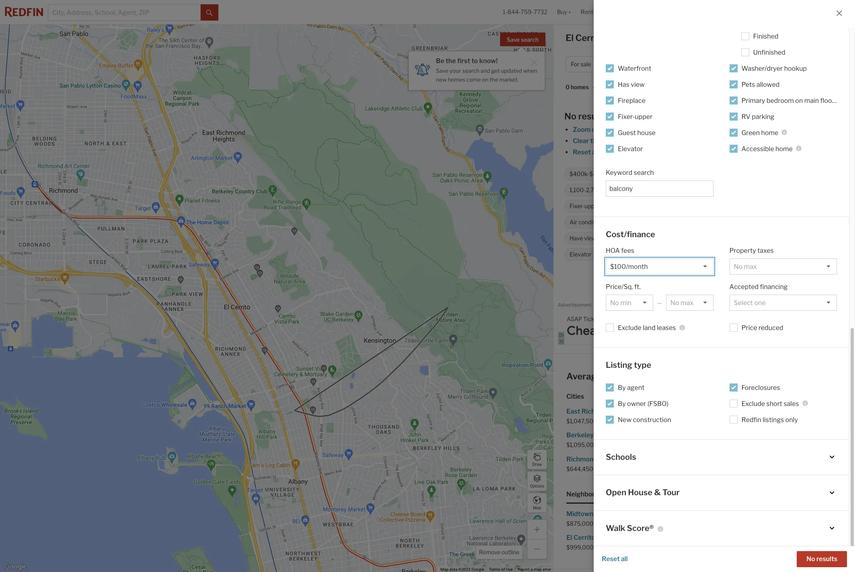 Task type: vqa. For each thing, say whether or not it's contained in the screenshot.
homes in 'Berkeley homes for sale $1,095,000'
yes



Task type: locate. For each thing, give the bounding box(es) containing it.
search up coming
[[634, 169, 654, 176]]

richmond up $1,047,500
[[582, 408, 613, 415]]

list box
[[606, 259, 714, 275], [730, 259, 837, 275], [606, 295, 653, 311], [666, 295, 714, 311], [730, 295, 837, 311]]

$4.5m left remove $400k-$4.5m icon in the right top of the page
[[590, 171, 607, 177]]

0 horizontal spatial save
[[436, 68, 449, 74]]

1 horizontal spatial $4.5m
[[635, 61, 653, 68]]

on down and at right top
[[482, 76, 489, 83]]

0 vertical spatial save
[[507, 36, 520, 43]]

1 horizontal spatial cerrito,
[[688, 371, 719, 382]]

1 vertical spatial $4.5m
[[590, 171, 607, 177]]

search
[[521, 36, 539, 43], [462, 68, 480, 74], [634, 169, 654, 176]]

1 vertical spatial report
[[518, 567, 530, 572]]

accessible
[[742, 145, 774, 153], [667, 251, 695, 258]]

pets allowed up fees
[[618, 235, 651, 242]]

1 vertical spatial search
[[462, 68, 480, 74]]

$400k-$4.5m up the 1,100-2,750 sq. ft.
[[570, 171, 607, 177]]

pets up primary
[[742, 81, 755, 88]]

save inside button
[[507, 36, 520, 43]]

fixer- for upper
[[618, 113, 635, 120]]

homes for sale $629,000
[[704, 408, 771, 425]]

berkeley
[[567, 432, 594, 439]]

1 horizontal spatial accessible
[[742, 145, 774, 153]]

/
[[755, 61, 757, 68]]

0 vertical spatial your
[[450, 68, 461, 74]]

studio+ inside studio+ / 4+ ba button
[[733, 61, 754, 68]]

balcony
[[733, 251, 754, 258]]

1 horizontal spatial green
[[742, 129, 760, 137]]

1 vertical spatial cerrito
[[574, 534, 595, 542]]

studio+ left "remove studio+" icon
[[629, 171, 649, 177]]

exclude up redfin on the right of page
[[742, 400, 765, 408]]

1 vertical spatial no
[[807, 555, 815, 563]]

fees
[[621, 247, 634, 255]]

map
[[602, 137, 615, 145], [534, 567, 542, 572]]

cost/finance
[[606, 229, 655, 239]]

0 horizontal spatial accessible
[[667, 251, 695, 258]]

exclude
[[618, 324, 642, 332], [742, 400, 765, 408]]

ca up cities heading
[[721, 371, 734, 382]]

1-844-759-7732
[[503, 9, 548, 15]]

0 horizontal spatial all
[[592, 148, 599, 156]]

el cerrito
[[723, 279, 751, 287]]

$875,000
[[567, 520, 594, 527]]

save up new
[[436, 68, 449, 74]]

1 vertical spatial ft.
[[635, 283, 641, 291]]

1 vertical spatial fixer-
[[570, 203, 585, 210]]

list box down financing
[[730, 295, 837, 311]]

0 horizontal spatial report
[[518, 567, 530, 572]]

• left 23
[[825, 61, 826, 68]]

1 vertical spatial green
[[613, 251, 629, 258]]

remove $400k-$4.5m image
[[611, 172, 616, 177]]

1 horizontal spatial map
[[602, 137, 615, 145]]

sales
[[784, 400, 799, 408]]

ca
[[609, 33, 622, 43], [721, 371, 734, 382]]

for
[[571, 61, 579, 68]]

fixer- down 1,100-
[[570, 203, 585, 210]]

0 vertical spatial accessible
[[742, 145, 774, 153]]

homes inside berkeley homes for sale $1,095,000
[[595, 432, 616, 439]]

map right a
[[534, 567, 542, 572]]

finished
[[753, 32, 779, 40]]

0 horizontal spatial results
[[578, 111, 608, 121]]

homes right new
[[448, 76, 465, 83]]

filters right all
[[807, 61, 823, 68]]

remove balcony image
[[758, 252, 763, 257]]

1 horizontal spatial the
[[490, 76, 498, 83]]

midtown
[[567, 510, 594, 518]]

ft.
[[611, 187, 617, 194], [635, 283, 641, 291]]

5+
[[776, 251, 783, 258]]

exclude left land
[[618, 324, 642, 332]]

sale inside midtown homes for sale $875,000
[[627, 510, 639, 518]]

on left main
[[795, 97, 803, 104]]

remove accessible home image
[[716, 252, 720, 257]]

save for save your search and get updated when new homes come on the market.
[[436, 68, 449, 74]]

search inside save your search and get updated when new homes come on the market.
[[462, 68, 480, 74]]

cerrito
[[730, 279, 751, 287], [574, 534, 595, 542]]

to inside zoom out clear the map boundary reset all filters or remove one of your filters below to see more homes
[[725, 148, 731, 156]]

green down rv
[[742, 129, 760, 137]]

for inside midtown homes for sale $875,000
[[617, 510, 625, 518]]

primary
[[742, 97, 765, 104]]

berkeley homes for sale $1,095,000
[[567, 432, 639, 448]]

save your search and get updated when new homes come on the market.
[[436, 68, 537, 83]]

results
[[578, 111, 608, 121], [817, 555, 838, 563]]

for up redfin on the right of page
[[749, 408, 758, 415]]

sale inside homes for sale $629,000
[[759, 408, 771, 415]]

1 vertical spatial all
[[621, 555, 628, 563]]

cerrito inside el cerrito hills $999,000
[[574, 534, 595, 542]]

has view
[[618, 81, 645, 88]]

0 vertical spatial ft.
[[611, 187, 617, 194]]

0 horizontal spatial reset
[[573, 148, 591, 156]]

ft. right sq.
[[611, 187, 617, 194]]

your inside zoom out clear the map boundary reset all filters or remove one of your filters below to see more homes
[[672, 148, 686, 156]]

homes inside homes for sale $629,000
[[727, 408, 748, 415]]

homes up the construction
[[640, 408, 660, 415]]

$1,047,500
[[567, 418, 597, 425]]

map inside zoom out clear the map boundary reset all filters or remove one of your filters below to see more homes
[[602, 137, 615, 145]]

on inside save your search and get updated when new homes come on the market.
[[482, 76, 489, 83]]

guest house
[[618, 129, 656, 137]]

save inside save your search and get updated when new homes come on the market.
[[436, 68, 449, 74]]

(fsbo)
[[648, 400, 669, 408]]

report for report a map error
[[518, 567, 530, 572]]

1 vertical spatial no results
[[807, 555, 838, 563]]

pets allowed down washer/dryer
[[742, 81, 780, 88]]

map down options at the right bottom of the page
[[533, 505, 541, 510]]

1 vertical spatial reset
[[602, 555, 620, 563]]

report for report ad
[[833, 304, 845, 308]]

• inside 0 homes • sort : recommended
[[593, 84, 595, 91]]

map
[[533, 505, 541, 510], [441, 567, 448, 572]]

0
[[566, 84, 570, 91]]

to left see
[[725, 148, 731, 156]]

filters down "clear the map boundary" button
[[600, 148, 618, 156]]

el right near
[[678, 371, 686, 382]]

map inside "button"
[[533, 505, 541, 510]]

1 horizontal spatial $400k-$4.5m
[[615, 61, 653, 68]]

• inside button
[[825, 61, 826, 68]]

parking for 5+
[[784, 251, 804, 258]]

schools
[[606, 452, 636, 462]]

844-
[[508, 9, 521, 15]]

on
[[482, 76, 489, 83], [795, 97, 803, 104]]

0 horizontal spatial search
[[462, 68, 480, 74]]

0 vertical spatial pets
[[742, 81, 755, 88]]

the inside save your search and get updated when new homes come on the market.
[[490, 76, 498, 83]]

2 by from the top
[[618, 400, 626, 408]]

0 vertical spatial pets allowed
[[742, 81, 780, 88]]

0 horizontal spatial fixer-
[[570, 203, 585, 210]]

parking right the 5+
[[784, 251, 804, 258]]

accessible home left remove accessible home icon
[[667, 251, 712, 258]]

average
[[567, 371, 602, 382]]

map for map data ©2023 google
[[441, 567, 448, 572]]

0 vertical spatial on
[[482, 76, 489, 83]]

$400k-$4.5m up the has view
[[615, 61, 653, 68]]

list box down the 5+
[[730, 259, 837, 275]]

search down 759-
[[521, 36, 539, 43]]

homes inside richmond homes for sale $644,450
[[599, 455, 619, 463]]

sale inside richmond homes for sale $644,450
[[631, 455, 643, 463]]

ft. right price/sq.
[[635, 283, 641, 291]]

list box down remove green home icon
[[606, 259, 714, 275]]

0 vertical spatial search
[[521, 36, 539, 43]]

1 horizontal spatial •
[[825, 61, 826, 68]]

0 horizontal spatial to
[[472, 57, 478, 65]]

reset down clear
[[573, 148, 591, 156]]

the right be
[[446, 57, 456, 65]]

search inside button
[[521, 36, 539, 43]]

options button
[[527, 471, 547, 491]]

1 vertical spatial view
[[584, 235, 597, 242]]

el up for
[[566, 33, 574, 43]]

el cerrito, ca homes for sale
[[566, 33, 688, 43]]

1 vertical spatial map
[[441, 567, 448, 572]]

view right have
[[584, 235, 597, 242]]

richmond inside richmond homes for sale $644,450
[[567, 455, 598, 463]]

the down the get
[[490, 76, 498, 83]]

1-844-759-7732 link
[[503, 9, 548, 15]]

of right one on the right of page
[[665, 148, 671, 156]]

7732
[[534, 9, 548, 15]]

1 horizontal spatial elevator
[[618, 145, 643, 153]]

richmond for richmond annex homes for sale
[[704, 510, 735, 518]]

$400k-$4.5m
[[615, 61, 653, 68], [570, 171, 607, 177]]

no results
[[565, 111, 608, 121], [807, 555, 838, 563]]

2 vertical spatial search
[[634, 169, 654, 176]]

1 horizontal spatial filters
[[687, 148, 704, 156]]

search for keyword search
[[634, 169, 654, 176]]

0 vertical spatial to
[[472, 57, 478, 65]]

map for map
[[533, 505, 541, 510]]

1 vertical spatial the
[[490, 76, 498, 83]]

reduced
[[759, 324, 784, 332]]

fixer- up guest
[[618, 113, 635, 120]]

1 by from the top
[[618, 384, 626, 391]]

0 vertical spatial fixer-
[[618, 113, 635, 120]]

1 vertical spatial to
[[725, 148, 731, 156]]

for inside east richmond heights homes for sale $1,047,500
[[661, 408, 670, 415]]

1 horizontal spatial $400k-
[[615, 61, 635, 68]]

1 horizontal spatial fixer-
[[618, 113, 635, 120]]

listing
[[606, 360, 632, 370]]

homes inside 0 homes • sort : recommended
[[571, 84, 589, 91]]

1 horizontal spatial on
[[795, 97, 803, 104]]

taxes
[[758, 247, 774, 255]]

fixer-uppers
[[570, 203, 603, 210]]

ca left 'homes'
[[609, 33, 622, 43]]

search up the come
[[462, 68, 480, 74]]

report left a
[[518, 567, 530, 572]]

no inside no results button
[[807, 555, 815, 563]]

cerrito up $999,000 at right bottom
[[574, 534, 595, 542]]

richmond annex homes for sale
[[704, 510, 802, 518]]

• left sort
[[593, 84, 595, 91]]

ad
[[846, 304, 851, 308]]

0 vertical spatial map
[[533, 505, 541, 510]]

1 horizontal spatial report
[[833, 304, 845, 308]]

guest
[[618, 129, 636, 137]]

el for el cerrito hills $999,000
[[567, 534, 572, 542]]

reset down hills at the bottom right of the page
[[602, 555, 620, 563]]

be
[[436, 57, 444, 65]]

1 vertical spatial studio+
[[629, 171, 649, 177]]

view
[[631, 81, 645, 88], [584, 235, 597, 242]]

remove studio+ image
[[653, 172, 658, 177]]

walk
[[606, 523, 625, 533]]

fireplace
[[618, 97, 646, 104]]

remove studio+ / 4+ ba image
[[770, 62, 775, 67]]

cerrito for el cerrito
[[730, 279, 751, 287]]

remove 1,100-2,750 sq. ft. image
[[622, 188, 627, 193]]

accessible home down rv parking
[[742, 145, 793, 153]]

0 vertical spatial by
[[618, 384, 626, 391]]

$400k- up has
[[615, 61, 635, 68]]

0 vertical spatial cerrito
[[730, 279, 751, 287]]

green down cost/finance
[[613, 251, 629, 258]]

map down out
[[602, 137, 615, 145]]

green home down rv parking
[[742, 129, 779, 137]]

homes down berkeley homes for sale $1,095,000
[[599, 455, 619, 463]]

for down the new
[[617, 432, 626, 439]]

0 horizontal spatial view
[[584, 235, 597, 242]]

parking right rv
[[752, 113, 775, 120]]

redfin listings only
[[742, 416, 798, 424]]

0 horizontal spatial $4.5m
[[590, 171, 607, 177]]

allowed up fees
[[631, 235, 651, 242]]

clear the map boundary button
[[573, 137, 645, 145]]

homes
[[448, 76, 465, 83], [571, 84, 589, 91], [762, 148, 783, 156], [640, 408, 660, 415], [727, 408, 748, 415], [595, 432, 616, 439], [599, 455, 619, 463], [595, 510, 615, 518], [758, 510, 778, 518]]

all down "clear the map boundary" button
[[592, 148, 599, 156]]

save
[[507, 36, 520, 43], [436, 68, 449, 74]]

allowed down washer/dryer
[[757, 81, 780, 88]]

cerrito,
[[576, 33, 607, 43], [688, 371, 719, 382]]

reset inside reset all button
[[602, 555, 620, 563]]

sale inside berkeley homes for sale $1,095,000
[[627, 432, 639, 439]]

save search
[[507, 36, 539, 43]]

pets up hoa fees
[[618, 235, 630, 242]]

0 vertical spatial richmond
[[582, 408, 613, 415]]

$4.5m up the has view
[[635, 61, 653, 68]]

1 horizontal spatial studio+
[[733, 61, 754, 68]]

no results button
[[797, 551, 847, 567]]

0 vertical spatial map
[[602, 137, 615, 145]]

studio+ left /
[[733, 61, 754, 68]]

richmond inside east richmond heights homes for sale $1,047,500
[[582, 408, 613, 415]]

homes
[[624, 33, 654, 43]]

1 horizontal spatial green home
[[742, 129, 779, 137]]

0 horizontal spatial pets allowed
[[618, 235, 651, 242]]

save down "844-" at the top of the page
[[507, 36, 520, 43]]

by up heights
[[618, 400, 626, 408]]

for
[[656, 33, 668, 43], [661, 408, 670, 415], [749, 408, 758, 415], [617, 432, 626, 439], [621, 455, 629, 463], [617, 510, 625, 518], [780, 510, 788, 518]]

fixer- for uppers
[[570, 203, 585, 210]]

tour
[[663, 488, 680, 497]]

elevator down boundary
[[618, 145, 643, 153]]

report left ad on the right
[[833, 304, 845, 308]]

by for by agent
[[618, 384, 626, 391]]

reset all
[[602, 555, 628, 563]]

filters left below
[[687, 148, 704, 156]]

1 horizontal spatial parking
[[784, 251, 804, 258]]

2 horizontal spatial the
[[590, 137, 601, 145]]

zip codes element
[[627, 484, 657, 504]]

no results inside button
[[807, 555, 838, 563]]

1 vertical spatial cerrito,
[[688, 371, 719, 382]]

cerrito, up the for sale button
[[576, 33, 607, 43]]

richmond up $644,450
[[567, 455, 598, 463]]

1 horizontal spatial view
[[631, 81, 645, 88]]

new
[[618, 416, 632, 424]]

green home
[[742, 129, 779, 137], [613, 251, 646, 258]]

1 horizontal spatial allowed
[[757, 81, 780, 88]]

0 vertical spatial allowed
[[757, 81, 780, 88]]

parking
[[752, 113, 775, 120], [784, 251, 804, 258]]

list box for accepted financing
[[730, 295, 837, 311]]

0 vertical spatial $4.5m
[[635, 61, 653, 68]]

elevator down have view
[[570, 251, 592, 258]]

0 vertical spatial exclude
[[618, 324, 642, 332]]

1 horizontal spatial ft.
[[635, 283, 641, 291]]

to right first at the top right
[[472, 57, 478, 65]]

0 vertical spatial •
[[825, 61, 826, 68]]

0 vertical spatial reset
[[573, 148, 591, 156]]

ba
[[766, 61, 773, 68]]

insights
[[778, 35, 803, 43]]

new construction
[[618, 416, 671, 424]]

homes right 0
[[571, 84, 589, 91]]

cerrito down balcony
[[730, 279, 751, 287]]

of inside zoom out clear the map boundary reset all filters or remove one of your filters below to see more homes
[[665, 148, 671, 156]]

el inside el cerrito hills $999,000
[[567, 534, 572, 542]]

your right one on the right of page
[[672, 148, 686, 156]]

1-
[[503, 9, 508, 15]]

1 horizontal spatial results
[[817, 555, 838, 563]]

1 vertical spatial pets allowed
[[618, 235, 651, 242]]

accessible down rv parking
[[742, 145, 774, 153]]

view right has
[[631, 81, 645, 88]]

map left data
[[441, 567, 448, 572]]

market insights link
[[755, 26, 803, 44]]

by left agent
[[618, 384, 626, 391]]

el left accepted
[[723, 279, 728, 287]]

zoom out clear the map boundary reset all filters or remove one of your filters below to see more homes
[[573, 126, 783, 156]]

richmond up the walk score® link
[[704, 510, 735, 518]]

for down (fsbo)
[[661, 408, 670, 415]]

all
[[799, 61, 806, 68]]

all inside reset all button
[[621, 555, 628, 563]]

exclude for exclude short sales
[[742, 400, 765, 408]]

all down el cerrito hills link
[[621, 555, 628, 563]]

washer/dryer hookup
[[742, 65, 807, 72]]

type
[[634, 360, 651, 370]]

have view
[[570, 235, 597, 242]]

1 vertical spatial your
[[672, 148, 686, 156]]

1 vertical spatial elevator
[[570, 251, 592, 258]]

0 horizontal spatial on
[[482, 76, 489, 83]]

terms of use link
[[489, 567, 513, 572]]

1 vertical spatial •
[[593, 84, 595, 91]]

cerrito for el cerrito hills $999,000
[[574, 534, 595, 542]]

0 vertical spatial all
[[592, 148, 599, 156]]

0 vertical spatial results
[[578, 111, 608, 121]]

homes right more on the top right of page
[[762, 148, 783, 156]]

0 horizontal spatial parking
[[752, 113, 775, 120]]

richmond
[[582, 408, 613, 415], [567, 455, 598, 463], [704, 510, 735, 518]]

for up the walk
[[617, 510, 625, 518]]

el up $999,000 at right bottom
[[567, 534, 572, 542]]

1 vertical spatial allowed
[[631, 235, 651, 242]]

get
[[491, 68, 500, 74]]

$400k- up 1,100-
[[570, 171, 590, 177]]

has
[[618, 81, 630, 88]]

report a map error
[[518, 567, 551, 572]]

studio+
[[733, 61, 754, 68], [629, 171, 649, 177]]

0 vertical spatial report
[[833, 304, 845, 308]]

homes up $1,095,000
[[595, 432, 616, 439]]

el for el cerrito, ca homes for sale
[[566, 33, 574, 43]]

richmond for richmond homes for sale $644,450
[[567, 455, 598, 463]]

1 horizontal spatial no results
[[807, 555, 838, 563]]

1 horizontal spatial your
[[672, 148, 686, 156]]

0 horizontal spatial ca
[[609, 33, 622, 43]]

your inside save your search and get updated when new homes come on the market.
[[450, 68, 461, 74]]

0 horizontal spatial allowed
[[631, 235, 651, 242]]

the inside zoom out clear the map boundary reset all filters or remove one of your filters below to see more homes
[[590, 137, 601, 145]]

0 vertical spatial green
[[742, 129, 760, 137]]

list box down price/sq. ft.
[[606, 295, 653, 311]]

price/sq.
[[606, 283, 633, 291]]

0 horizontal spatial $400k-
[[570, 171, 590, 177]]

2 horizontal spatial search
[[634, 169, 654, 176]]

sale
[[670, 33, 688, 43]]

homes up redfin on the right of page
[[727, 408, 748, 415]]

report inside report ad button
[[833, 304, 845, 308]]

homes up the walk
[[595, 510, 615, 518]]

0 horizontal spatial •
[[593, 84, 595, 91]]

for down berkeley homes for sale $1,095,000
[[621, 455, 629, 463]]

accessible right remove green home icon
[[667, 251, 695, 258]]



Task type: describe. For each thing, give the bounding box(es) containing it.
for right annex
[[780, 510, 788, 518]]

studio+ / 4+ ba
[[733, 61, 773, 68]]

open
[[606, 488, 626, 497]]

see
[[733, 148, 744, 156]]

zoom
[[573, 126, 591, 133]]

cities
[[567, 393, 584, 400]]

remove green home image
[[649, 252, 654, 257]]

walk score®
[[606, 523, 654, 533]]

contract/pending
[[693, 187, 739, 194]]

$400k-$4.5m button
[[610, 56, 662, 72]]

prices
[[629, 371, 655, 382]]

1 vertical spatial on
[[795, 97, 803, 104]]

filters inside button
[[807, 61, 823, 68]]

homes inside midtown homes for sale $875,000
[[595, 510, 615, 518]]

terms of use
[[489, 567, 513, 572]]

view for have view
[[584, 235, 597, 242]]

759-
[[521, 9, 534, 15]]

$400k- inside button
[[615, 61, 635, 68]]

for inside richmond homes for sale $644,450
[[621, 455, 629, 463]]

rv parking
[[742, 113, 775, 120]]

4+
[[758, 61, 765, 68]]

market
[[755, 35, 777, 43]]

for sale
[[571, 61, 591, 68]]

foreclosures
[[742, 384, 780, 391]]

report ad button
[[833, 304, 851, 310]]

one
[[652, 148, 663, 156]]

cities heading
[[567, 392, 842, 401]]

come
[[467, 76, 481, 83]]

construction
[[633, 416, 671, 424]]

house
[[637, 129, 656, 137]]

floor
[[821, 97, 835, 104]]

remove outline
[[479, 549, 520, 556]]

by for by owner (fsbo)
[[618, 400, 626, 408]]

homes inside save your search and get updated when new homes come on the market.
[[448, 76, 465, 83]]

to inside dialog
[[472, 57, 478, 65]]

0 vertical spatial elevator
[[618, 145, 643, 153]]

east
[[567, 408, 580, 415]]

reset inside zoom out clear the map boundary reset all filters or remove one of your filters below to see more homes
[[573, 148, 591, 156]]

sort
[[599, 84, 611, 91]]

unfinished
[[753, 48, 786, 56]]

1,100-2,750 sq. ft.
[[570, 187, 617, 194]]

el cerrito link
[[723, 279, 751, 287]]

hills
[[597, 534, 610, 542]]

when
[[523, 68, 537, 74]]

1 vertical spatial accessible
[[667, 251, 695, 258]]

be the first to know!
[[436, 57, 498, 65]]

list box for hoa fees
[[606, 259, 714, 275]]

$4.5m inside button
[[635, 61, 653, 68]]

google image
[[2, 562, 29, 572]]

sale inside button
[[581, 61, 591, 68]]

neighborhoods element
[[567, 484, 614, 504]]

exclude for exclude land leases
[[618, 324, 642, 332]]

0 horizontal spatial the
[[446, 57, 456, 65]]

midtown homes for sale $875,000
[[567, 510, 639, 527]]

walk score® link
[[606, 523, 837, 534]]

all filters • 23
[[799, 61, 835, 68]]

options
[[530, 484, 544, 488]]

schools link
[[606, 452, 837, 463]]

$400k-$4.5m inside button
[[615, 61, 653, 68]]

0 vertical spatial no results
[[565, 111, 608, 121]]

1 vertical spatial $400k-
[[570, 171, 590, 177]]

view for has view
[[631, 81, 645, 88]]

accepted financing
[[730, 283, 788, 291]]

1 horizontal spatial pets
[[742, 81, 755, 88]]

average home prices near el cerrito, ca
[[567, 371, 734, 382]]

0 homes • sort : recommended
[[566, 84, 654, 91]]

draw
[[532, 462, 542, 467]]

have
[[570, 235, 583, 242]]

save for save search
[[507, 36, 520, 43]]

list box for property taxes
[[730, 259, 837, 275]]

$1,100,000
[[704, 544, 735, 551]]

sale inside east richmond heights homes for sale $1,047,500
[[671, 408, 683, 415]]

• for filters
[[825, 61, 826, 68]]

home down rv parking
[[761, 129, 779, 137]]

studio+ for studio+ / 4+ ba
[[733, 61, 754, 68]]

main
[[804, 97, 819, 104]]

more
[[745, 148, 761, 156]]

open house & tour
[[606, 488, 680, 497]]

• for homes
[[593, 84, 595, 91]]

parking for rv
[[752, 113, 775, 120]]

zip
[[627, 490, 636, 498]]

report a map error link
[[518, 567, 551, 572]]

homes inside zoom out clear the map boundary reset all filters or remove one of your filters below to see more homes
[[762, 148, 783, 156]]

el for el cerrito
[[723, 279, 728, 287]]

redfin
[[742, 416, 761, 424]]

conditioning
[[579, 219, 611, 226]]

0 horizontal spatial $400k-$4.5m
[[570, 171, 607, 177]]

exclude land leases
[[618, 324, 676, 332]]

1 horizontal spatial pets allowed
[[742, 81, 780, 88]]

$629,000
[[704, 418, 732, 425]]

for left sale
[[656, 33, 668, 43]]

for inside berkeley homes for sale $1,095,000
[[617, 432, 626, 439]]

:
[[611, 84, 612, 91]]

below
[[706, 148, 724, 156]]

0 horizontal spatial no
[[565, 111, 577, 121]]

submit search image
[[206, 10, 213, 16]]

bedroom
[[767, 97, 794, 104]]

0 horizontal spatial ft.
[[611, 187, 617, 194]]

waterfront
[[618, 65, 651, 72]]

el cerrito hills $999,000
[[567, 534, 610, 551]]

0 horizontal spatial of
[[501, 567, 505, 572]]

map region
[[0, 0, 597, 572]]

home left remove green home icon
[[631, 251, 646, 258]]

studio+ for studio+
[[629, 171, 649, 177]]

air conditioning
[[570, 219, 611, 226]]

short
[[767, 400, 782, 408]]

0 horizontal spatial accessible home
[[667, 251, 712, 258]]

1,100-
[[570, 187, 586, 194]]

0 horizontal spatial elevator
[[570, 251, 592, 258]]

home left remove accessible home icon
[[697, 251, 712, 258]]

be the first to know! dialog
[[409, 47, 545, 90]]

sq.
[[603, 187, 610, 194]]

clear
[[573, 137, 589, 145]]

upper
[[635, 113, 653, 120]]

air
[[570, 219, 577, 226]]

recommended button
[[612, 83, 660, 91]]

rv
[[742, 113, 751, 120]]

homes inside east richmond heights homes for sale $1,047,500
[[640, 408, 660, 415]]

remove outline button
[[476, 546, 522, 559]]

zip codes
[[627, 490, 657, 498]]

home right more on the top right of page
[[776, 145, 793, 153]]

0 horizontal spatial cerrito,
[[576, 33, 607, 43]]

list box right —
[[666, 295, 714, 311]]

1 horizontal spatial accessible home
[[742, 145, 793, 153]]

0 horizontal spatial map
[[534, 567, 542, 572]]

home down listing
[[604, 371, 627, 382]]

results inside no results button
[[817, 555, 838, 563]]

coming soon, under contract/pending
[[640, 187, 739, 194]]

0 vertical spatial green home
[[742, 129, 779, 137]]

out
[[592, 126, 602, 133]]

score®
[[627, 523, 654, 533]]

and
[[481, 68, 490, 74]]

washer/dryer
[[742, 65, 783, 72]]

for inside homes for sale $629,000
[[749, 408, 758, 415]]

homes right annex
[[758, 510, 778, 518]]

all inside zoom out clear the map boundary reset all filters or remove one of your filters below to see more homes
[[592, 148, 599, 156]]

codes
[[638, 490, 657, 498]]

accepted
[[730, 283, 759, 291]]

1 vertical spatial pets
[[618, 235, 630, 242]]

0 horizontal spatial filters
[[600, 148, 618, 156]]

only
[[786, 416, 798, 424]]

©2023
[[458, 567, 471, 572]]

City, Address, School, Agent, ZIP search field
[[48, 4, 201, 21]]

search for save search
[[521, 36, 539, 43]]

1 vertical spatial green home
[[613, 251, 646, 258]]

1 vertical spatial ca
[[721, 371, 734, 382]]

e.g. office, balcony, modern text field
[[610, 185, 710, 192]]

ad region
[[558, 309, 851, 345]]

property taxes
[[730, 247, 774, 255]]



